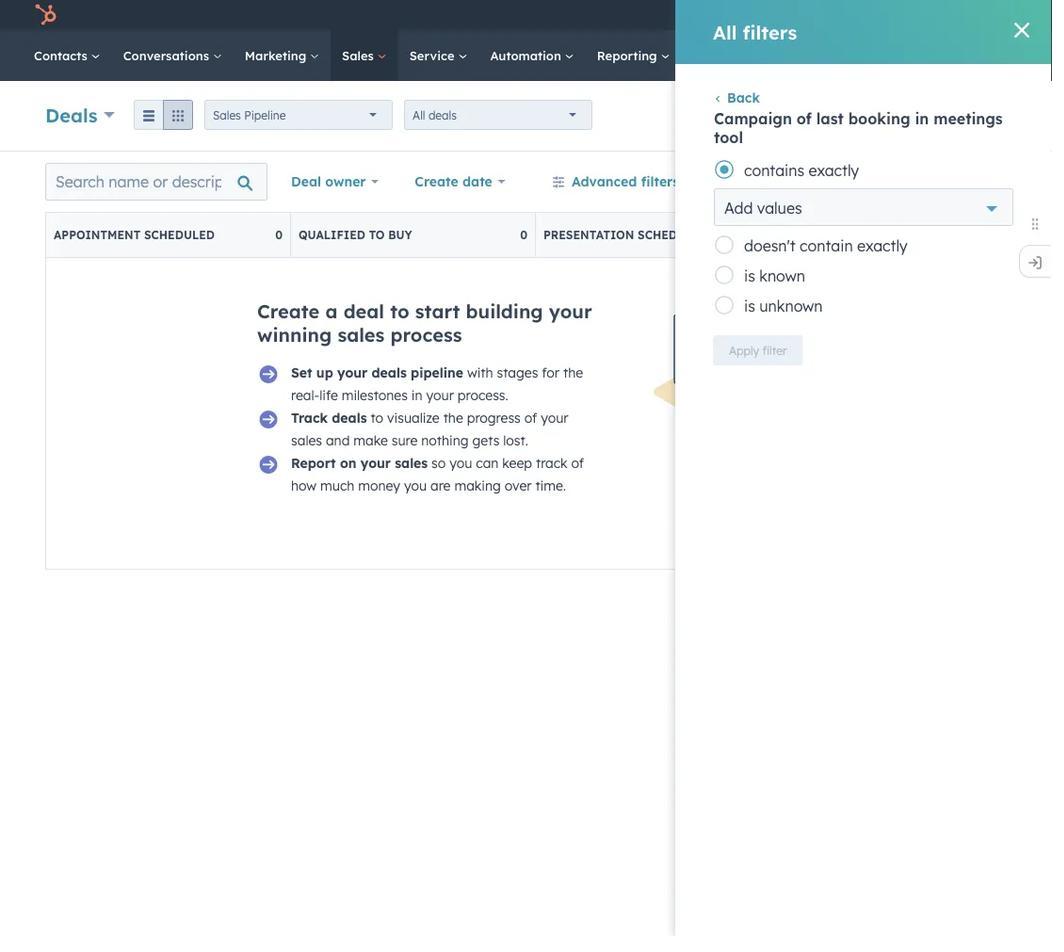 Task type: describe. For each thing, give the bounding box(es) containing it.
is unknown
[[744, 297, 823, 316]]

902
[[978, 7, 999, 23]]

save
[[918, 173, 950, 190]]

is for is known
[[744, 267, 755, 285]]

contacts link
[[23, 30, 112, 81]]

company 902 button
[[887, 0, 1028, 30]]

decision
[[788, 228, 849, 242]]

Search name or description search field
[[45, 163, 268, 201]]

with stages for the real-life milestones in your process.
[[291, 365, 583, 404]]

tool
[[714, 128, 743, 147]]

deal inside create a deal to start building your winning sales process
[[343, 300, 384, 323]]

bought-
[[897, 228, 951, 242]]

1 vertical spatial exactly
[[857, 236, 908, 255]]

pipeline
[[411, 365, 463, 381]]

on
[[340, 455, 357, 471]]

life
[[319, 387, 338, 404]]

filters for advanced
[[641, 173, 679, 190]]

create for create deal
[[929, 109, 965, 123]]

company 902
[[919, 7, 999, 23]]

service
[[409, 48, 458, 63]]

sales link
[[331, 30, 398, 81]]

real-
[[291, 387, 319, 404]]

appointment scheduled
[[54, 228, 215, 242]]

add values
[[724, 199, 802, 218]]

winning
[[257, 323, 332, 347]]

back button
[[713, 89, 760, 106]]

campaign of last booking in meetings tool
[[714, 109, 1003, 147]]

create a deal to start building your winning sales process
[[257, 300, 592, 347]]

set
[[291, 365, 312, 381]]

deal owner
[[291, 173, 366, 190]]

0 vertical spatial to
[[369, 228, 385, 242]]

values
[[757, 199, 802, 218]]

in inside the campaign of last booking in meetings tool
[[915, 109, 929, 128]]

progress
[[467, 410, 521, 426]]

create date
[[415, 173, 492, 190]]

(0)
[[683, 173, 702, 190]]

presentation
[[544, 228, 634, 242]]

time.
[[535, 478, 566, 494]]

hubspot link
[[23, 4, 71, 26]]

report
[[291, 455, 336, 471]]

deal owner button
[[279, 163, 391, 201]]

sales inside create a deal to start building your winning sales process
[[338, 323, 385, 347]]

your inside to visualize the progress of your sales and make sure nothing gets lost.
[[541, 410, 569, 426]]

sure
[[392, 432, 418, 449]]

create deal button
[[913, 101, 1007, 131]]

all for all filters
[[713, 20, 737, 44]]

of inside to visualize the progress of your sales and make sure nothing gets lost.
[[524, 410, 537, 426]]

are
[[430, 478, 451, 494]]

scheduled for appointment scheduled
[[144, 228, 215, 242]]

how
[[291, 478, 317, 494]]

create date button
[[402, 163, 518, 201]]

contacts
[[34, 48, 91, 63]]

qualified to buy
[[299, 228, 412, 242]]

maker
[[853, 228, 894, 242]]

to inside to visualize the progress of your sales and make sure nothing gets lost.
[[371, 410, 383, 426]]

automation
[[490, 48, 565, 63]]

advanced filters (0) button
[[540, 163, 714, 201]]

hubspot image
[[34, 4, 57, 26]]

the inside with stages for the real-life milestones in your process.
[[563, 365, 583, 381]]

conversations link
[[112, 30, 233, 81]]

your right up
[[337, 365, 368, 381]]

import
[[848, 109, 886, 123]]

for
[[542, 365, 560, 381]]

your up money in the bottom of the page
[[361, 455, 391, 471]]

reporting
[[597, 48, 661, 63]]

all deals
[[413, 108, 457, 122]]

board actions button
[[714, 163, 863, 201]]

actions
[[781, 173, 828, 190]]

to inside create a deal to start building your winning sales process
[[390, 300, 409, 323]]

nothing
[[421, 432, 469, 449]]

up
[[316, 365, 333, 381]]

actions
[[754, 109, 794, 123]]

marketplaces image
[[756, 8, 773, 25]]

so
[[432, 455, 446, 471]]

actions button
[[738, 101, 821, 131]]

report on your sales
[[291, 455, 428, 471]]

apply filter
[[729, 343, 787, 357]]

apply filter button
[[713, 335, 803, 365]]

is for is unknown
[[744, 297, 755, 316]]

contains exactly
[[744, 161, 859, 180]]

scheduled for presentation scheduled
[[638, 228, 708, 242]]

campaign
[[714, 109, 792, 128]]

is known
[[744, 267, 805, 285]]

the inside to visualize the progress of your sales and make sure nothing gets lost.
[[443, 410, 463, 426]]

close image
[[1015, 23, 1030, 38]]

and
[[326, 432, 350, 449]]

save view
[[918, 173, 983, 190]]



Task type: vqa. For each thing, say whether or not it's contained in the screenshot.
Company
yes



Task type: locate. For each thing, give the bounding box(es) containing it.
help button
[[788, 0, 820, 30]]

so you can keep track of how much money you are making over time.
[[291, 455, 584, 494]]

1 vertical spatial is
[[744, 297, 755, 316]]

to down the milestones
[[371, 410, 383, 426]]

0 vertical spatial deals
[[429, 108, 457, 122]]

marketplaces button
[[745, 0, 785, 30]]

1 vertical spatial to
[[390, 300, 409, 323]]

all down service
[[413, 108, 425, 122]]

create for create date
[[415, 173, 458, 190]]

notifications button
[[851, 0, 883, 30]]

upgrade link
[[718, 5, 741, 25]]

you right the so
[[450, 455, 472, 471]]

search button
[[1003, 40, 1035, 72]]

0 horizontal spatial all
[[413, 108, 425, 122]]

is down is known
[[744, 297, 755, 316]]

filters for all
[[743, 20, 797, 44]]

0 vertical spatial you
[[450, 455, 472, 471]]

2 vertical spatial sales
[[395, 455, 428, 471]]

back
[[727, 89, 760, 106]]

your down pipeline
[[426, 387, 454, 404]]

sales
[[338, 323, 385, 347], [291, 432, 322, 449], [395, 455, 428, 471]]

to left start
[[390, 300, 409, 323]]

to visualize the progress of your sales and make sure nothing gets lost.
[[291, 410, 569, 449]]

0
[[275, 228, 283, 242], [520, 228, 528, 242], [765, 228, 772, 242]]

0 down add values
[[765, 228, 772, 242]]

1 horizontal spatial all
[[713, 20, 737, 44]]

service link
[[398, 30, 479, 81]]

track deals
[[291, 410, 367, 426]]

create inside popup button
[[415, 173, 458, 190]]

0 horizontal spatial the
[[443, 410, 463, 426]]

sales pipeline button
[[204, 100, 393, 130]]

0 horizontal spatial filters
[[641, 173, 679, 190]]

1 vertical spatial filters
[[641, 173, 679, 190]]

create up save view
[[929, 109, 965, 123]]

all for all deals
[[413, 108, 425, 122]]

deals inside popup button
[[429, 108, 457, 122]]

unknown
[[759, 297, 823, 316]]

to left buy
[[369, 228, 385, 242]]

all left marketplaces icon
[[713, 20, 737, 44]]

you left are
[[404, 478, 427, 494]]

0 vertical spatial deal
[[968, 109, 991, 123]]

deals for track deals
[[332, 410, 367, 426]]

0 horizontal spatial sales
[[291, 432, 322, 449]]

advanced filters (0)
[[572, 173, 702, 190]]

1 horizontal spatial filters
[[743, 20, 797, 44]]

0 horizontal spatial 0
[[275, 228, 283, 242]]

Search HubSpot search field
[[787, 40, 1018, 72]]

sales inside to visualize the progress of your sales and make sure nothing gets lost.
[[291, 432, 322, 449]]

2 horizontal spatial 0
[[765, 228, 772, 242]]

upgrade image
[[721, 8, 738, 25]]

of left last at the top
[[797, 109, 812, 128]]

conversations
[[123, 48, 213, 63]]

mateo roberts image
[[899, 7, 916, 24]]

group inside "deals" banner
[[134, 100, 193, 130]]

menu item
[[822, 0, 850, 30]]

deal up view on the right top
[[968, 109, 991, 123]]

owner
[[325, 173, 366, 190]]

1 horizontal spatial sales
[[342, 48, 377, 63]]

1 vertical spatial of
[[524, 410, 537, 426]]

deals banner
[[45, 95, 1007, 132]]

deal inside create deal button
[[968, 109, 991, 123]]

in inside with stages for the real-life milestones in your process.
[[411, 387, 423, 404]]

to
[[369, 228, 385, 242], [390, 300, 409, 323], [371, 410, 383, 426]]

scheduled down (0)
[[638, 228, 708, 242]]

0 horizontal spatial create
[[257, 300, 320, 323]]

sales for sales pipeline
[[213, 108, 241, 122]]

marketing
[[245, 48, 310, 63]]

visualize
[[387, 410, 440, 426]]

make
[[353, 432, 388, 449]]

0 vertical spatial sales
[[338, 323, 385, 347]]

company
[[919, 7, 975, 23]]

the up nothing
[[443, 410, 463, 426]]

can
[[476, 455, 499, 471]]

save view button
[[875, 163, 1007, 201]]

1 vertical spatial deals
[[372, 365, 407, 381]]

create left 'a' at the top left of the page
[[257, 300, 320, 323]]

board
[[738, 173, 777, 190]]

scheduled down search name or description search box
[[144, 228, 215, 242]]

deals up and
[[332, 410, 367, 426]]

0 for presentation scheduled
[[765, 228, 772, 242]]

sales down sure
[[395, 455, 428, 471]]

search image
[[1013, 49, 1026, 62]]

2 vertical spatial deals
[[332, 410, 367, 426]]

0 for qualified to buy
[[520, 228, 528, 242]]

contain
[[800, 236, 853, 255]]

1 horizontal spatial deals
[[372, 365, 407, 381]]

2 horizontal spatial deals
[[429, 108, 457, 122]]

0 horizontal spatial deal
[[343, 300, 384, 323]]

2 horizontal spatial sales
[[395, 455, 428, 471]]

your inside create a deal to start building your winning sales process
[[549, 300, 592, 323]]

board actions
[[738, 173, 828, 190]]

0 vertical spatial create
[[929, 109, 965, 123]]

in up the visualize
[[411, 387, 423, 404]]

0 vertical spatial of
[[797, 109, 812, 128]]

track
[[536, 455, 568, 471]]

help image
[[796, 8, 813, 25]]

advanced
[[572, 173, 637, 190]]

deals
[[429, 108, 457, 122], [372, 365, 407, 381], [332, 410, 367, 426]]

buy
[[388, 228, 412, 242]]

0 left qualified
[[275, 228, 283, 242]]

doesn't contain exactly
[[744, 236, 908, 255]]

2 horizontal spatial create
[[929, 109, 965, 123]]

keep
[[502, 455, 532, 471]]

deal
[[291, 173, 321, 190]]

building
[[466, 300, 543, 323]]

group
[[134, 100, 193, 130]]

0 horizontal spatial sales
[[213, 108, 241, 122]]

sales left service
[[342, 48, 377, 63]]

qualified
[[299, 228, 365, 242]]

1 horizontal spatial in
[[915, 109, 929, 128]]

1 scheduled from the left
[[144, 228, 215, 242]]

your up for in the right top of the page
[[549, 300, 592, 323]]

create left date
[[415, 173, 458, 190]]

all deals button
[[404, 100, 593, 130]]

of
[[797, 109, 812, 128], [524, 410, 537, 426], [571, 455, 584, 471]]

sales for sales
[[342, 48, 377, 63]]

process
[[390, 323, 462, 347]]

1 horizontal spatial you
[[450, 455, 472, 471]]

deals up the milestones
[[372, 365, 407, 381]]

0 vertical spatial is
[[744, 267, 755, 285]]

apply
[[729, 343, 759, 357]]

exactly down the campaign of last booking in meetings tool
[[809, 161, 859, 180]]

track
[[291, 410, 328, 426]]

1 horizontal spatial of
[[571, 455, 584, 471]]

process.
[[458, 387, 508, 404]]

1 0 from the left
[[275, 228, 283, 242]]

0 horizontal spatial you
[[404, 478, 427, 494]]

import button
[[832, 101, 902, 131]]

set up your deals pipeline
[[291, 365, 463, 381]]

appointment
[[54, 228, 141, 242]]

0 vertical spatial exactly
[[809, 161, 859, 180]]

company 902 menu
[[716, 0, 1030, 30]]

1 vertical spatial sales
[[213, 108, 241, 122]]

in
[[951, 228, 966, 242]]

decision maker bought-in
[[788, 228, 966, 242]]

deals for all deals
[[429, 108, 457, 122]]

your inside with stages for the real-life milestones in your process.
[[426, 387, 454, 404]]

sales down track
[[291, 432, 322, 449]]

0 left presentation
[[520, 228, 528, 242]]

filters inside button
[[641, 173, 679, 190]]

1 horizontal spatial 0
[[520, 228, 528, 242]]

create deal
[[929, 109, 991, 123]]

1 horizontal spatial sales
[[338, 323, 385, 347]]

a
[[325, 300, 338, 323]]

2 scheduled from the left
[[638, 228, 708, 242]]

0 vertical spatial sales
[[342, 48, 377, 63]]

reporting link
[[586, 30, 681, 81]]

0 horizontal spatial in
[[411, 387, 423, 404]]

filter
[[763, 343, 787, 357]]

2 horizontal spatial of
[[797, 109, 812, 128]]

of inside the campaign of last booking in meetings tool
[[797, 109, 812, 128]]

much
[[320, 478, 354, 494]]

date
[[462, 173, 492, 190]]

1 vertical spatial all
[[413, 108, 425, 122]]

gets
[[472, 432, 500, 449]]

1 horizontal spatial deal
[[968, 109, 991, 123]]

0 horizontal spatial deals
[[332, 410, 367, 426]]

sales left pipeline at the left top of page
[[213, 108, 241, 122]]

deal right 'a' at the top left of the page
[[343, 300, 384, 323]]

1 horizontal spatial the
[[563, 365, 583, 381]]

is left known
[[744, 267, 755, 285]]

create for create a deal to start building your winning sales process
[[257, 300, 320, 323]]

2 vertical spatial of
[[571, 455, 584, 471]]

0 horizontal spatial scheduled
[[144, 228, 215, 242]]

1 vertical spatial deal
[[343, 300, 384, 323]]

the right for in the right top of the page
[[563, 365, 583, 381]]

of right track
[[571, 455, 584, 471]]

lost.
[[503, 432, 528, 449]]

known
[[759, 267, 805, 285]]

exactly right contain
[[857, 236, 908, 255]]

in left create deal
[[915, 109, 929, 128]]

2 vertical spatial create
[[257, 300, 320, 323]]

automation link
[[479, 30, 586, 81]]

deals down service link
[[429, 108, 457, 122]]

0 for appointment scheduled
[[275, 228, 283, 242]]

filters
[[743, 20, 797, 44], [641, 173, 679, 190]]

create inside create a deal to start building your winning sales process
[[257, 300, 320, 323]]

all inside popup button
[[413, 108, 425, 122]]

1 vertical spatial sales
[[291, 432, 322, 449]]

1 vertical spatial in
[[411, 387, 423, 404]]

of up lost.
[[524, 410, 537, 426]]

0 vertical spatial filters
[[743, 20, 797, 44]]

contains
[[744, 161, 805, 180]]

pipeline
[[244, 108, 286, 122]]

1 is from the top
[[744, 267, 755, 285]]

sales inside popup button
[[213, 108, 241, 122]]

2 vertical spatial to
[[371, 410, 383, 426]]

1 horizontal spatial scheduled
[[638, 228, 708, 242]]

0 horizontal spatial of
[[524, 410, 537, 426]]

1 horizontal spatial create
[[415, 173, 458, 190]]

start
[[415, 300, 460, 323]]

1 vertical spatial you
[[404, 478, 427, 494]]

0 vertical spatial the
[[563, 365, 583, 381]]

create inside button
[[929, 109, 965, 123]]

1 vertical spatial create
[[415, 173, 458, 190]]

2 0 from the left
[[520, 228, 528, 242]]

booking
[[848, 109, 910, 128]]

3 0 from the left
[[765, 228, 772, 242]]

0 vertical spatial all
[[713, 20, 737, 44]]

0 vertical spatial in
[[915, 109, 929, 128]]

2 is from the top
[[744, 297, 755, 316]]

the
[[563, 365, 583, 381], [443, 410, 463, 426]]

notifications image
[[859, 8, 876, 25]]

you
[[450, 455, 472, 471], [404, 478, 427, 494]]

over
[[505, 478, 532, 494]]

deals button
[[45, 101, 115, 129]]

add
[[724, 199, 753, 218]]

money
[[358, 478, 400, 494]]

of inside so you can keep track of how much money you are making over time.
[[571, 455, 584, 471]]

sales up set up your deals pipeline
[[338, 323, 385, 347]]

your up track
[[541, 410, 569, 426]]

1 vertical spatial the
[[443, 410, 463, 426]]

sales pipeline
[[213, 108, 286, 122]]

making
[[454, 478, 501, 494]]



